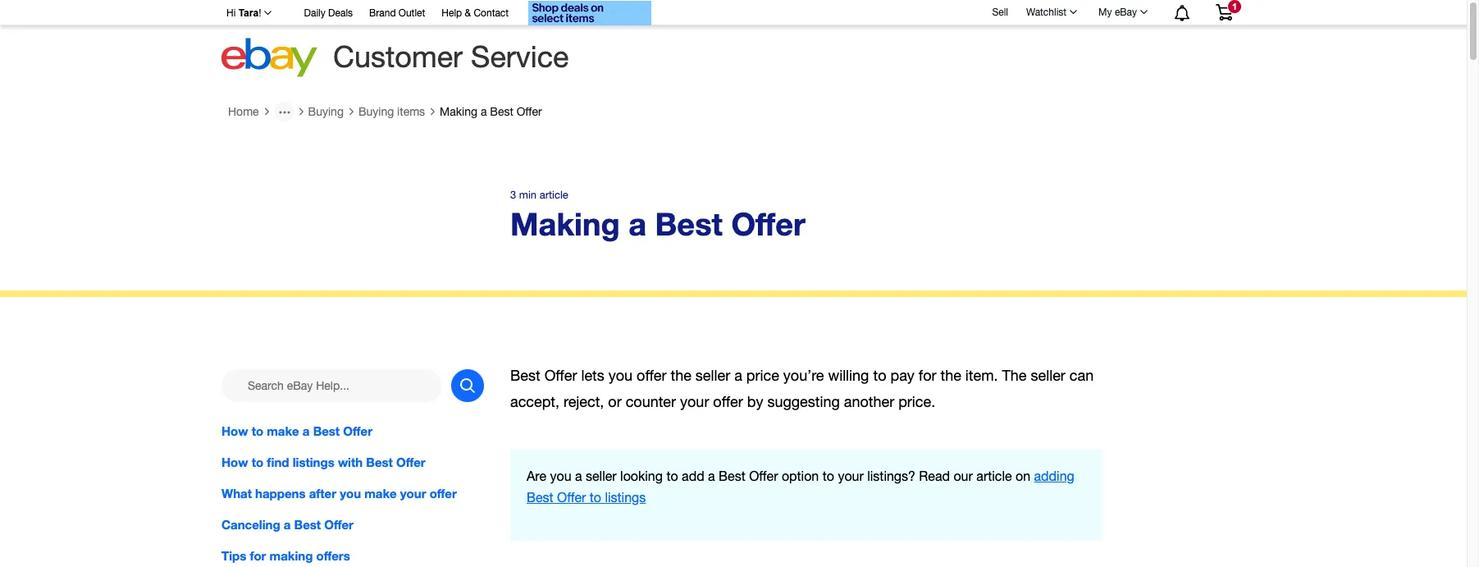 Task type: describe. For each thing, give the bounding box(es) containing it.
what
[[222, 486, 252, 501]]

or
[[608, 393, 622, 411]]

tips for making offers link
[[222, 547, 484, 565]]

&
[[465, 7, 471, 19]]

customer service banner
[[217, 0, 1246, 82]]

your inside best offer lets you offer the seller a price you're willing to pay for the item. the seller can accept, reject, or counter your offer by suggesting another price.
[[680, 393, 709, 411]]

best offer lets you offer the seller a price you're willing to pay for the item. the seller can accept, reject, or counter your offer by suggesting another price.
[[510, 367, 1094, 411]]

happens
[[255, 486, 306, 501]]

watchlist link
[[1018, 2, 1085, 22]]

article inside 3 min article making a best offer
[[540, 189, 569, 201]]

items
[[397, 105, 425, 118]]

sell
[[993, 6, 1009, 18]]

offers
[[316, 549, 350, 563]]

you for offer
[[340, 486, 361, 501]]

3
[[510, 189, 516, 201]]

find
[[267, 455, 289, 470]]

tara
[[239, 7, 259, 19]]

min
[[519, 189, 537, 201]]

canceling a best offer
[[222, 517, 354, 532]]

to inside adding best offer to listings
[[590, 490, 602, 505]]

canceling a best offer link
[[222, 516, 484, 534]]

what happens after you make your offer
[[222, 486, 457, 501]]

what happens after you make your offer link
[[222, 484, 484, 503]]

best inside how to find listings with best offer 'link'
[[366, 455, 393, 470]]

offer inside adding best offer to listings
[[557, 490, 586, 505]]

price.
[[899, 393, 936, 411]]

2 vertical spatial offer
[[430, 486, 457, 501]]

outlet
[[399, 7, 425, 19]]

how to find listings with best offer
[[222, 455, 426, 470]]

offer inside 3 min article making a best offer
[[732, 205, 806, 242]]

service
[[471, 39, 569, 74]]

canceling
[[222, 517, 280, 532]]

daily deals link
[[304, 5, 353, 23]]

1
[[1233, 2, 1238, 11]]

3 min article making a best offer
[[510, 189, 806, 242]]

how to make a best offer link
[[222, 422, 484, 440]]

daily deals
[[304, 7, 353, 19]]

for inside best offer lets you offer the seller a price you're willing to pay for the item. the seller can accept, reject, or counter your offer by suggesting another price.
[[919, 367, 937, 384]]

the
[[671, 367, 692, 384]]

willing
[[828, 367, 870, 384]]

making a best offer link
[[440, 105, 542, 118]]

adding best offer to listings link
[[527, 468, 1075, 505]]

get an extra 15% off image
[[529, 1, 652, 25]]

ebay
[[1115, 7, 1137, 18]]

how to find listings with best offer link
[[222, 453, 484, 471]]

best inside canceling a best offer link
[[294, 517, 321, 532]]

lets
[[581, 367, 605, 384]]

customer
[[333, 39, 463, 74]]

sell link
[[985, 6, 1016, 18]]

1 horizontal spatial article
[[977, 468, 1012, 483]]

1 horizontal spatial you
[[550, 468, 572, 483]]

0 horizontal spatial seller
[[586, 468, 617, 483]]

0 horizontal spatial make
[[267, 424, 299, 438]]

Search eBay Help... text field
[[222, 369, 442, 402]]

my ebay link
[[1090, 2, 1156, 22]]

price
[[747, 367, 780, 384]]

the
[[1002, 367, 1027, 384]]

by
[[747, 393, 764, 411]]

listings inside how to find listings with best offer 'link'
[[293, 455, 335, 470]]

are you a seller looking to add a best offer option to your listings? read our article on
[[527, 468, 1035, 483]]

a inside 3 min article making a best offer
[[629, 205, 647, 242]]

buying items link
[[359, 105, 425, 118]]

tips
[[222, 549, 246, 563]]

0 horizontal spatial making
[[440, 105, 478, 118]]

a inside best offer lets you offer the seller a price you're willing to pay for the item. the seller can accept, reject, or counter your offer by suggesting another price.
[[735, 367, 743, 384]]

looking
[[621, 468, 663, 483]]

my ebay
[[1099, 7, 1137, 18]]

brand outlet link
[[369, 5, 425, 23]]

best inside 3 min article making a best offer
[[655, 205, 723, 242]]

0 vertical spatial offer
[[637, 367, 667, 384]]

listings?
[[868, 468, 916, 483]]



Task type: vqa. For each thing, say whether or not it's contained in the screenshot.
SSD Laptop
no



Task type: locate. For each thing, give the bounding box(es) containing it.
adding
[[1035, 468, 1075, 483]]

listings inside adding best offer to listings
[[605, 490, 646, 505]]

offer
[[637, 367, 667, 384], [713, 393, 743, 411], [430, 486, 457, 501]]

0 vertical spatial you
[[609, 367, 633, 384]]

make down how to find listings with best offer 'link'
[[365, 486, 397, 501]]

0 vertical spatial making
[[440, 105, 478, 118]]

making a best offer
[[440, 105, 542, 118]]

for right tips
[[250, 549, 266, 563]]

the item.
[[941, 367, 998, 384]]

seller left can
[[1031, 367, 1066, 384]]

0 vertical spatial article
[[540, 189, 569, 201]]

1 horizontal spatial offer
[[637, 367, 667, 384]]

article
[[540, 189, 569, 201], [977, 468, 1012, 483]]

making a best offer main content
[[0, 95, 1467, 567]]

can
[[1070, 367, 1094, 384]]

1 horizontal spatial making
[[510, 205, 620, 242]]

1 vertical spatial you
[[550, 468, 572, 483]]

1 vertical spatial for
[[250, 549, 266, 563]]

0 horizontal spatial you
[[340, 486, 361, 501]]

offer inside best offer lets you offer the seller a price you're willing to pay for the item. the seller can accept, reject, or counter your offer by suggesting another price.
[[545, 367, 577, 384]]

0 vertical spatial for
[[919, 367, 937, 384]]

0 horizontal spatial listings
[[293, 455, 335, 470]]

1 vertical spatial listings
[[605, 490, 646, 505]]

contact
[[474, 7, 509, 19]]

you inside best offer lets you offer the seller a price you're willing to pay for the item. the seller can accept, reject, or counter your offer by suggesting another price.
[[609, 367, 633, 384]]

a
[[481, 105, 487, 118], [629, 205, 647, 242], [735, 367, 743, 384], [303, 424, 310, 438], [575, 468, 582, 483], [708, 468, 715, 483], [284, 517, 291, 532]]

after
[[309, 486, 337, 501]]

help & contact link
[[442, 5, 509, 23]]

0 horizontal spatial buying
[[308, 105, 344, 118]]

making inside 3 min article making a best offer
[[510, 205, 620, 242]]

how for how to find listings with best offer
[[222, 455, 248, 470]]

2 horizontal spatial offer
[[713, 393, 743, 411]]

for inside tips for making offers link
[[250, 549, 266, 563]]

reject,
[[564, 393, 604, 411]]

1 link
[[1206, 0, 1243, 24]]

seller
[[696, 367, 731, 384], [1031, 367, 1066, 384], [586, 468, 617, 483]]

0 vertical spatial listings
[[293, 455, 335, 470]]

you
[[609, 367, 633, 384], [550, 468, 572, 483], [340, 486, 361, 501]]

adding best offer to listings
[[527, 468, 1075, 505]]

2 buying from the left
[[359, 105, 394, 118]]

another
[[844, 393, 895, 411]]

help
[[442, 7, 462, 19]]

listings up 'after'
[[293, 455, 335, 470]]

counter
[[626, 393, 676, 411]]

article right min
[[540, 189, 569, 201]]

my
[[1099, 7, 1113, 18]]

are
[[527, 468, 547, 483]]

1 horizontal spatial your
[[680, 393, 709, 411]]

hi tara !
[[227, 7, 261, 19]]

home
[[228, 105, 259, 118]]

1 vertical spatial making
[[510, 205, 620, 242]]

for right pay
[[919, 367, 937, 384]]

buying items
[[359, 105, 425, 118]]

0 horizontal spatial your
[[400, 486, 426, 501]]

suggesting
[[768, 393, 840, 411]]

buying left buying items link
[[308, 105, 344, 118]]

1 buying from the left
[[308, 105, 344, 118]]

listings down looking
[[605, 490, 646, 505]]

buying left items
[[359, 105, 394, 118]]

read
[[919, 468, 950, 483]]

2 vertical spatial you
[[340, 486, 361, 501]]

our
[[954, 468, 973, 483]]

1 horizontal spatial make
[[365, 486, 397, 501]]

2 horizontal spatial your
[[838, 468, 864, 483]]

1 vertical spatial how
[[222, 455, 248, 470]]

best inside best offer lets you offer the seller a price you're willing to pay for the item. the seller can accept, reject, or counter your offer by suggesting another price.
[[510, 367, 541, 384]]

brand outlet
[[369, 7, 425, 19]]

1 how from the top
[[222, 424, 248, 438]]

offer inside 'link'
[[396, 455, 426, 470]]

buying for buying items
[[359, 105, 394, 118]]

you're
[[784, 367, 824, 384]]

your down the
[[680, 393, 709, 411]]

to
[[874, 367, 887, 384], [252, 424, 264, 438], [252, 455, 264, 470], [667, 468, 678, 483], [823, 468, 835, 483], [590, 490, 602, 505]]

how to make a best offer
[[222, 424, 373, 438]]

making
[[270, 549, 313, 563]]

tips for making offers
[[222, 549, 350, 563]]

best
[[490, 105, 514, 118], [655, 205, 723, 242], [510, 367, 541, 384], [313, 424, 340, 438], [366, 455, 393, 470], [719, 468, 746, 483], [527, 490, 554, 505], [294, 517, 321, 532]]

0 vertical spatial how
[[222, 424, 248, 438]]

1 horizontal spatial buying
[[359, 105, 394, 118]]

deals
[[328, 7, 353, 19]]

make up find
[[267, 424, 299, 438]]

seller right the
[[696, 367, 731, 384]]

brand
[[369, 7, 396, 19]]

with
[[338, 455, 363, 470]]

accept,
[[510, 393, 560, 411]]

0 horizontal spatial article
[[540, 189, 569, 201]]

1 vertical spatial offer
[[713, 393, 743, 411]]

making right items
[[440, 105, 478, 118]]

your
[[680, 393, 709, 411], [838, 468, 864, 483], [400, 486, 426, 501]]

you right are
[[550, 468, 572, 483]]

your left the listings?
[[838, 468, 864, 483]]

how for how to make a best offer
[[222, 424, 248, 438]]

home link
[[228, 105, 259, 118]]

hi
[[227, 7, 236, 19]]

buying link
[[308, 105, 344, 118]]

buying for buying link
[[308, 105, 344, 118]]

0 horizontal spatial for
[[250, 549, 266, 563]]

for
[[919, 367, 937, 384], [250, 549, 266, 563]]

1 vertical spatial your
[[838, 468, 864, 483]]

make
[[267, 424, 299, 438], [365, 486, 397, 501]]

buying
[[308, 105, 344, 118], [359, 105, 394, 118]]

help & contact
[[442, 7, 509, 19]]

how
[[222, 424, 248, 438], [222, 455, 248, 470]]

2 horizontal spatial you
[[609, 367, 633, 384]]

option
[[782, 468, 819, 483]]

your down how to find listings with best offer 'link'
[[400, 486, 426, 501]]

2 how from the top
[[222, 455, 248, 470]]

how inside 'link'
[[222, 455, 248, 470]]

account navigation
[[217, 0, 1246, 28]]

to inside 'link'
[[252, 455, 264, 470]]

you right 'after'
[[340, 486, 361, 501]]

2 horizontal spatial seller
[[1031, 367, 1066, 384]]

best inside adding best offer to listings
[[527, 490, 554, 505]]

0 vertical spatial your
[[680, 393, 709, 411]]

watchlist
[[1027, 7, 1067, 18]]

seller left looking
[[586, 468, 617, 483]]

making down min
[[510, 205, 620, 242]]

you up or
[[609, 367, 633, 384]]

best inside the how to make a best offer link
[[313, 424, 340, 438]]

you for seller
[[609, 367, 633, 384]]

1 horizontal spatial listings
[[605, 490, 646, 505]]

customer service
[[333, 39, 569, 74]]

on
[[1016, 468, 1031, 483]]

1 horizontal spatial seller
[[696, 367, 731, 384]]

0 vertical spatial make
[[267, 424, 299, 438]]

pay
[[891, 367, 915, 384]]

0 horizontal spatial offer
[[430, 486, 457, 501]]

!
[[259, 7, 261, 19]]

to inside best offer lets you offer the seller a price you're willing to pay for the item. the seller can accept, reject, or counter your offer by suggesting another price.
[[874, 367, 887, 384]]

add
[[682, 468, 705, 483]]

1 vertical spatial make
[[365, 486, 397, 501]]

daily
[[304, 7, 326, 19]]

1 vertical spatial article
[[977, 468, 1012, 483]]

2 vertical spatial your
[[400, 486, 426, 501]]

1 horizontal spatial for
[[919, 367, 937, 384]]

offer
[[517, 105, 542, 118], [732, 205, 806, 242], [545, 367, 577, 384], [343, 424, 373, 438], [396, 455, 426, 470], [749, 468, 778, 483], [557, 490, 586, 505], [324, 517, 354, 532]]

article left on
[[977, 468, 1012, 483]]

making
[[440, 105, 478, 118], [510, 205, 620, 242]]



